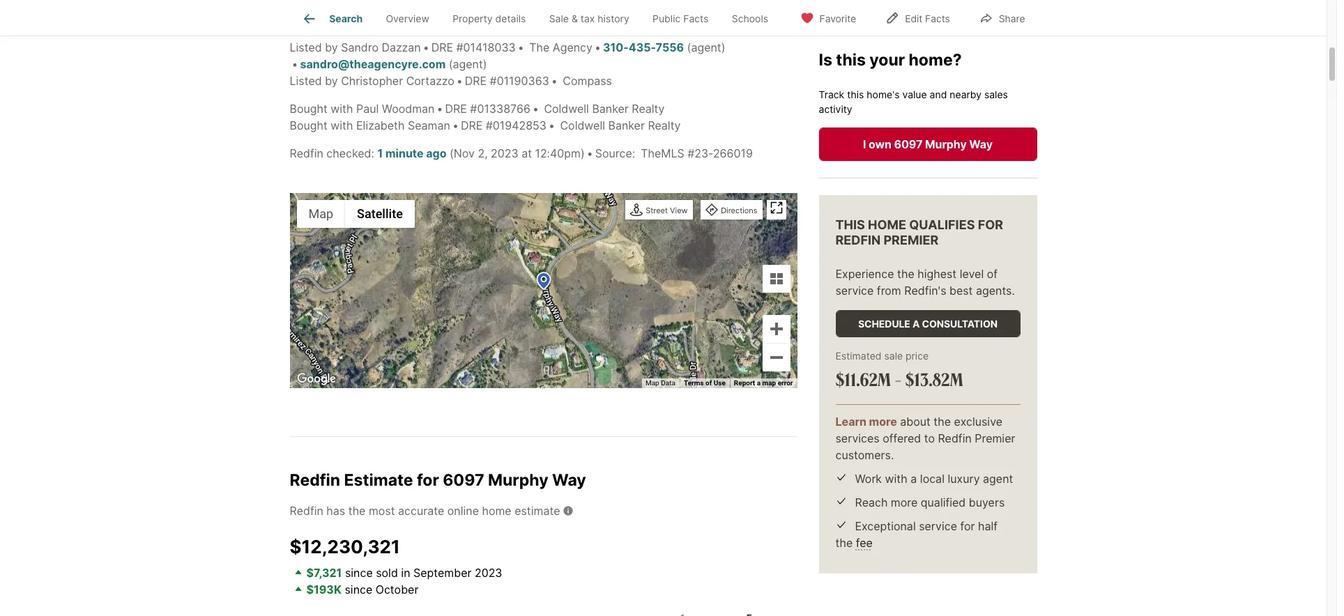 Task type: vqa. For each thing, say whether or not it's contained in the screenshot.
"Any" related to 1+
no



Task type: locate. For each thing, give the bounding box(es) containing it.
services
[[836, 432, 880, 446]]

0 vertical spatial bought
[[290, 101, 328, 115]]

map inside button
[[646, 379, 660, 387]]

of inside experience the highest level of service from redfin's best agents.
[[987, 267, 998, 281]]

directions button
[[703, 201, 761, 220]]

1 horizontal spatial facts
[[926, 12, 951, 24]]

menu bar
[[297, 200, 415, 228]]

$13.82m
[[906, 368, 964, 391]]

1 horizontal spatial way
[[970, 137, 993, 151]]

facts for public facts
[[684, 13, 709, 25]]

redfin up the has
[[290, 470, 341, 490]]

offered
[[883, 432, 922, 446]]

the left fee
[[836, 536, 853, 550]]

agent down '01418033'
[[453, 57, 483, 71]]

1 horizontal spatial map
[[646, 379, 660, 387]]

public
[[653, 13, 681, 25]]

dre up '(nov'
[[461, 118, 483, 132]]

redfin left the has
[[290, 504, 324, 518]]

this for your
[[836, 50, 866, 70]]

0 horizontal spatial agent
[[453, 57, 483, 71]]

0 horizontal spatial of
[[706, 379, 712, 387]]

dre up cortazzo
[[432, 40, 453, 54]]

work
[[856, 472, 882, 486]]

0 vertical spatial (
[[687, 40, 692, 54]]

details
[[496, 13, 526, 25]]

–
[[895, 368, 902, 391]]

1 horizontal spatial 6097
[[895, 137, 923, 151]]

with for bought
[[331, 101, 353, 115]]

1 vertical spatial for
[[961, 519, 975, 533]]

facts
[[926, 12, 951, 24], [684, 13, 709, 25]]

1 horizontal spatial service
[[919, 519, 958, 533]]

themls
[[641, 146, 685, 160]]

work with a local luxury agent
[[856, 472, 1014, 486]]

1 horizontal spatial )
[[722, 40, 726, 54]]

6097
[[895, 137, 923, 151], [443, 470, 484, 490]]

facts right public
[[684, 13, 709, 25]]

of left use on the bottom
[[706, 379, 712, 387]]

0 horizontal spatial map
[[309, 206, 333, 221]]

service
[[836, 284, 874, 298], [919, 519, 958, 533]]

more for reach
[[891, 496, 918, 510]]

0 horizontal spatial (
[[449, 57, 453, 71]]

a left the local
[[911, 472, 917, 486]]

for for 6097
[[417, 470, 439, 490]]

0 vertical spatial with
[[331, 101, 353, 115]]

facts inside tab
[[684, 13, 709, 25]]

customers.
[[836, 448, 894, 462]]

0 horizontal spatial murphy
[[488, 470, 549, 490]]

agent up buyers
[[984, 472, 1014, 486]]

0 vertical spatial this
[[836, 50, 866, 70]]

sale & tax history tab
[[538, 2, 641, 36]]

map left data
[[646, 379, 660, 387]]

street
[[646, 205, 668, 215]]

( right 7556
[[687, 40, 692, 54]]

search
[[329, 13, 363, 25]]

2 since from the top
[[345, 583, 373, 597]]

0 vertical spatial for
[[417, 470, 439, 490]]

0 vertical spatial more
[[870, 415, 898, 429]]

2 vertical spatial with
[[886, 472, 908, 486]]

facts right edit
[[926, 12, 951, 24]]

6097 up online
[[443, 470, 484, 490]]

12:40pm)
[[535, 146, 585, 160]]

experience
[[836, 267, 895, 281]]

paul
[[356, 101, 379, 115]]

listed down search link
[[290, 40, 322, 54]]

) down schools tab
[[722, 40, 726, 54]]

•
[[423, 40, 429, 54], [518, 40, 524, 54], [595, 40, 601, 54], [292, 57, 298, 71], [457, 74, 463, 88], [552, 74, 558, 88], [437, 101, 443, 115], [533, 101, 539, 115], [453, 118, 459, 132], [549, 118, 555, 132], [587, 146, 593, 160]]

the up from
[[898, 267, 915, 281]]

0 horizontal spatial for
[[417, 470, 439, 490]]

service down the qualified
[[919, 519, 958, 533]]

1 horizontal spatial of
[[987, 267, 998, 281]]

ago
[[426, 146, 447, 160]]

most
[[369, 504, 395, 518]]

0 horizontal spatial service
[[836, 284, 874, 298]]

redfin right "to"
[[938, 432, 972, 446]]

tax
[[581, 13, 595, 25]]

facts inside button
[[926, 12, 951, 24]]

overview tab
[[374, 2, 441, 36]]

coldwell up 12:40pm)
[[560, 118, 605, 132]]

qualifies
[[910, 217, 975, 232]]

source:
[[596, 146, 636, 160]]

2,
[[478, 146, 488, 160]]

1 vertical spatial )
[[483, 57, 487, 71]]

0 vertical spatial way
[[970, 137, 993, 151]]

since up since october
[[345, 566, 373, 580]]

with right work
[[886, 472, 908, 486]]

the inside experience the highest level of service from redfin's best agents.
[[898, 267, 915, 281]]

1 horizontal spatial for
[[961, 519, 975, 533]]

2 bought from the top
[[290, 118, 328, 132]]

data
[[661, 379, 676, 387]]

1 vertical spatial more
[[891, 496, 918, 510]]

has
[[327, 504, 345, 518]]

agent right 7556
[[692, 40, 722, 54]]

murphy up estimate
[[488, 470, 549, 490]]

0 vertical spatial agent
[[692, 40, 722, 54]]

best
[[950, 284, 973, 298]]

6097 right own
[[895, 137, 923, 151]]

( up cortazzo
[[449, 57, 453, 71]]

by left christopher on the top of page
[[325, 74, 338, 88]]

the up "to"
[[934, 415, 951, 429]]

service down "experience"
[[836, 284, 874, 298]]

$12,230,321
[[290, 537, 400, 558]]

1 vertical spatial by
[[325, 74, 338, 88]]

bought up checked:
[[290, 118, 328, 132]]

directions
[[721, 205, 758, 215]]

1 vertical spatial map
[[646, 379, 660, 387]]

way up estimate
[[552, 470, 586, 490]]

23-
[[695, 146, 714, 160]]

1 vertical spatial bought
[[290, 118, 328, 132]]

6097 inside button
[[895, 137, 923, 151]]

1 vertical spatial a
[[911, 472, 917, 486]]

with up checked:
[[331, 118, 353, 132]]

1 horizontal spatial murphy
[[926, 137, 967, 151]]

0 horizontal spatial a
[[757, 379, 761, 387]]

redfin for redfin has the most accurate online home estimate
[[290, 504, 324, 518]]

(
[[687, 40, 692, 54], [449, 57, 453, 71]]

0 horizontal spatial 6097
[[443, 470, 484, 490]]

premier
[[975, 432, 1016, 446]]

2 vertical spatial agent
[[984, 472, 1014, 486]]

checked:
[[327, 146, 375, 160]]

1 vertical spatial 6097
[[443, 470, 484, 490]]

tab list
[[290, 0, 791, 36], [658, 598, 798, 617]]

$11.62m
[[836, 368, 892, 391]]

for inside exceptional service for half the
[[961, 519, 975, 533]]

banker up source:
[[609, 118, 645, 132]]

0 vertical spatial 6097
[[895, 137, 923, 151]]

with left paul
[[331, 101, 353, 115]]

redfin left checked:
[[290, 146, 324, 160]]

murphy inside button
[[926, 137, 967, 151]]

the inside about the exclusive services offered to redfin premier customers.
[[934, 415, 951, 429]]

bought
[[290, 101, 328, 115], [290, 118, 328, 132]]

0 vertical spatial by
[[325, 40, 338, 54]]

use
[[714, 379, 726, 387]]

2023 right '2,'
[[491, 146, 519, 160]]

property details
[[453, 13, 526, 25]]

bought left paul
[[290, 101, 328, 115]]

banker down compass
[[592, 101, 629, 115]]

0 vertical spatial listed
[[290, 40, 322, 54]]

schools tab
[[721, 2, 780, 36]]

dre down '01418033'
[[465, 74, 487, 88]]

coldwell
[[544, 101, 589, 115], [560, 118, 605, 132]]

for up the redfin has the most accurate online home estimate
[[417, 470, 439, 490]]

0 vertical spatial since
[[345, 566, 373, 580]]

the inside exceptional service for half the
[[836, 536, 853, 550]]

agents.
[[976, 284, 1015, 298]]

0 vertical spatial murphy
[[926, 137, 967, 151]]

1 vertical spatial agent
[[453, 57, 483, 71]]

1 horizontal spatial a
[[911, 472, 917, 486]]

$7,321
[[307, 566, 342, 580]]

value
[[903, 88, 927, 100]]

1 vertical spatial listed
[[290, 74, 322, 88]]

map for map data
[[646, 379, 660, 387]]

in
[[401, 566, 410, 580]]

0 vertical spatial banker
[[592, 101, 629, 115]]

map region
[[165, 47, 879, 406]]

0 horizontal spatial way
[[552, 470, 586, 490]]

at
[[522, 146, 532, 160]]

search link
[[301, 10, 363, 27]]

2023 right september
[[475, 566, 503, 580]]

0 horizontal spatial facts
[[684, 13, 709, 25]]

0 vertical spatial map
[[309, 206, 333, 221]]

map
[[309, 206, 333, 221], [646, 379, 660, 387]]

0 vertical spatial service
[[836, 284, 874, 298]]

for
[[417, 470, 439, 490], [961, 519, 975, 533]]

1 horizontal spatial agent
[[692, 40, 722, 54]]

redfin inside about the exclusive services offered to redfin premier customers.
[[938, 432, 972, 446]]

favorite button
[[789, 3, 869, 32]]

more up "offered"
[[870, 415, 898, 429]]

a left the map
[[757, 379, 761, 387]]

435-
[[629, 40, 656, 54]]

estimated sale price $11.62m – $13.82m
[[836, 350, 964, 391]]

edit facts
[[905, 12, 951, 24]]

1 vertical spatial coldwell
[[560, 118, 605, 132]]

listed left christopher on the top of page
[[290, 74, 322, 88]]

) down '01418033'
[[483, 57, 487, 71]]

since for october
[[345, 583, 373, 597]]

this right the is
[[836, 50, 866, 70]]

310-
[[603, 40, 629, 54]]

schools
[[732, 13, 769, 25]]

accurate
[[398, 504, 445, 518]]

of
[[987, 267, 998, 281], [706, 379, 712, 387]]

of up agents.
[[987, 267, 998, 281]]

property details tab
[[441, 2, 538, 36]]

terms of use
[[684, 379, 726, 387]]

satellite button
[[345, 200, 415, 228]]

1 vertical spatial of
[[706, 379, 712, 387]]

1 listed from the top
[[290, 40, 322, 54]]

about
[[901, 415, 931, 429]]

0 vertical spatial tab list
[[290, 0, 791, 36]]

listed
[[290, 40, 322, 54], [290, 74, 322, 88]]

the
[[898, 267, 915, 281], [934, 415, 951, 429], [349, 504, 366, 518], [836, 536, 853, 550]]

0 vertical spatial of
[[987, 267, 998, 281]]

1 vertical spatial realty
[[648, 118, 681, 132]]

luxury
[[948, 472, 980, 486]]

# down 'property'
[[456, 40, 464, 54]]

view
[[670, 205, 688, 215]]

since right $193k
[[345, 583, 373, 597]]

1 since from the top
[[345, 566, 373, 580]]

with for work
[[886, 472, 908, 486]]

more up exceptional
[[891, 496, 918, 510]]

1 horizontal spatial (
[[687, 40, 692, 54]]

# right themls at the top
[[688, 146, 695, 160]]

your
[[870, 50, 905, 70]]

(nov
[[450, 146, 475, 160]]

1 vertical spatial service
[[919, 519, 958, 533]]

way down sales
[[970, 137, 993, 151]]

1 vertical spatial since
[[345, 583, 373, 597]]

this right track on the right top of the page
[[848, 88, 864, 100]]

2 listed from the top
[[290, 74, 322, 88]]

murphy down and
[[926, 137, 967, 151]]

by down search link
[[325, 40, 338, 54]]

by
[[325, 40, 338, 54], [325, 74, 338, 88]]

redfin
[[290, 146, 324, 160], [938, 432, 972, 446], [290, 470, 341, 490], [290, 504, 324, 518]]

map inside popup button
[[309, 206, 333, 221]]

map left satellite popup button
[[309, 206, 333, 221]]

service inside experience the highest level of service from redfin's best agents.
[[836, 284, 874, 298]]

2 horizontal spatial agent
[[984, 472, 1014, 486]]

0 vertical spatial coldwell
[[544, 101, 589, 115]]

this inside track this home's value and nearby sales activity
[[848, 88, 864, 100]]

1 vertical spatial this
[[848, 88, 864, 100]]

coldwell down compass
[[544, 101, 589, 115]]

experience the highest level of service from redfin's best agents.
[[836, 267, 1015, 298]]

)
[[722, 40, 726, 54], [483, 57, 487, 71]]

highest
[[918, 267, 957, 281]]

for left half at the bottom
[[961, 519, 975, 533]]



Task type: describe. For each thing, give the bounding box(es) containing it.
estimated
[[836, 350, 882, 362]]

1 vertical spatial banker
[[609, 118, 645, 132]]

sales
[[985, 88, 1009, 100]]

2 by from the top
[[325, 74, 338, 88]]

facts for edit facts
[[926, 12, 951, 24]]

sandro
[[341, 40, 379, 54]]

1 vertical spatial way
[[552, 470, 586, 490]]

since october
[[342, 583, 419, 597]]

for for half
[[961, 519, 975, 533]]

since for sold
[[345, 566, 373, 580]]

01338766
[[477, 101, 531, 115]]

schedule a consultation
[[859, 318, 998, 330]]

$193k
[[307, 583, 342, 597]]

the
[[530, 40, 550, 54]]

0 vertical spatial realty
[[632, 101, 665, 115]]

tab list containing search
[[290, 0, 791, 36]]

1 vertical spatial with
[[331, 118, 353, 132]]

satellite
[[357, 206, 403, 221]]

consultation
[[922, 318, 998, 330]]

home
[[868, 217, 907, 232]]

266019
[[713, 146, 753, 160]]

level
[[960, 267, 984, 281]]

01942853
[[493, 118, 547, 132]]

1 bought from the top
[[290, 101, 328, 115]]

online
[[448, 504, 479, 518]]

i
[[864, 137, 867, 151]]

310-435-7556 link
[[603, 40, 684, 54]]

schedule
[[859, 318, 911, 330]]

edit facts button
[[874, 3, 962, 32]]

menu bar containing map
[[297, 200, 415, 228]]

1 by from the top
[[325, 40, 338, 54]]

local
[[921, 472, 945, 486]]

report
[[734, 379, 756, 387]]

map
[[763, 379, 776, 387]]

1 vertical spatial (
[[449, 57, 453, 71]]

public facts tab
[[641, 2, 721, 36]]

fee link
[[856, 536, 873, 550]]

0 vertical spatial )
[[722, 40, 726, 54]]

christopher
[[341, 74, 403, 88]]

terms
[[684, 379, 704, 387]]

seaman
[[408, 118, 451, 132]]

1 vertical spatial 2023
[[475, 566, 503, 580]]

schedule a consultation button
[[836, 310, 1021, 337]]

redfin's
[[905, 284, 947, 298]]

map data
[[646, 379, 676, 387]]

report a map error
[[734, 379, 793, 387]]

listed by sandro dazzan • dre # 01418033 • the agency • 310-435-7556 ( agent ) • sandro@theagencyre.com ( agent ) listed by christopher cortazzo • dre # 01190363 • compass
[[290, 40, 726, 88]]

the right the has
[[349, 504, 366, 518]]

service inside exceptional service for half the
[[919, 519, 958, 533]]

# down the 01338766
[[486, 118, 493, 132]]

way inside i own 6097 murphy way button
[[970, 137, 993, 151]]

more for learn
[[870, 415, 898, 429]]

fee
[[856, 536, 873, 550]]

for
[[978, 217, 1004, 232]]

map for map
[[309, 206, 333, 221]]

terms of use link
[[684, 379, 726, 387]]

home's
[[867, 88, 900, 100]]

redfin estimate for 6097 murphy way
[[290, 470, 586, 490]]

public facts
[[653, 13, 709, 25]]

exceptional
[[856, 519, 916, 533]]

edit
[[905, 12, 923, 24]]

redfin
[[836, 233, 881, 248]]

0 horizontal spatial )
[[483, 57, 487, 71]]

report a map error link
[[734, 379, 793, 387]]

&
[[572, 13, 578, 25]]

sold
[[376, 566, 398, 580]]

learn
[[836, 415, 867, 429]]

this for home's
[[848, 88, 864, 100]]

reach more qualified buyers
[[856, 496, 1005, 510]]

compass
[[563, 74, 612, 88]]

since sold in september 2023
[[342, 566, 503, 580]]

is this your home?
[[819, 50, 962, 70]]

this
[[836, 217, 865, 232]]

from
[[877, 284, 902, 298]]

# up the 01338766
[[490, 74, 497, 88]]

price
[[906, 350, 929, 362]]

# up '(nov'
[[470, 101, 477, 115]]

0 vertical spatial a
[[757, 379, 761, 387]]

elizabeth
[[356, 118, 405, 132]]

is
[[819, 50, 833, 70]]

track this home's value and nearby sales activity
[[819, 88, 1009, 115]]

sale
[[549, 13, 569, 25]]

i own 6097 murphy way
[[864, 137, 993, 151]]

google image
[[293, 370, 339, 388]]

activity
[[819, 103, 853, 115]]

september
[[414, 566, 472, 580]]

1 vertical spatial murphy
[[488, 470, 549, 490]]

map button
[[297, 200, 345, 228]]

minute
[[386, 146, 424, 160]]

reach
[[856, 496, 888, 510]]

home?
[[909, 50, 962, 70]]

cortazzo
[[406, 74, 455, 88]]

map data button
[[646, 378, 676, 388]]

street view button
[[627, 201, 692, 220]]

7556
[[656, 40, 684, 54]]

premier
[[884, 233, 939, 248]]

to
[[925, 432, 935, 446]]

1 vertical spatial tab list
[[658, 598, 798, 617]]

01418033
[[464, 40, 516, 54]]

sandro@theagencyre.com link
[[300, 57, 446, 71]]

error
[[778, 379, 793, 387]]

dazzan
[[382, 40, 421, 54]]

woodman
[[382, 101, 435, 115]]

learn more link
[[836, 415, 898, 429]]

a
[[913, 318, 920, 330]]

dre up seaman
[[445, 101, 467, 115]]

redfin for redfin estimate for 6097 murphy way
[[290, 470, 341, 490]]

share button
[[968, 3, 1038, 32]]

redfin for redfin checked: 1 minute ago (nov 2, 2023 at 12:40pm) • source: themls # 23-266019
[[290, 146, 324, 160]]

history
[[598, 13, 630, 25]]

sale
[[885, 350, 903, 362]]

0 vertical spatial 2023
[[491, 146, 519, 160]]



